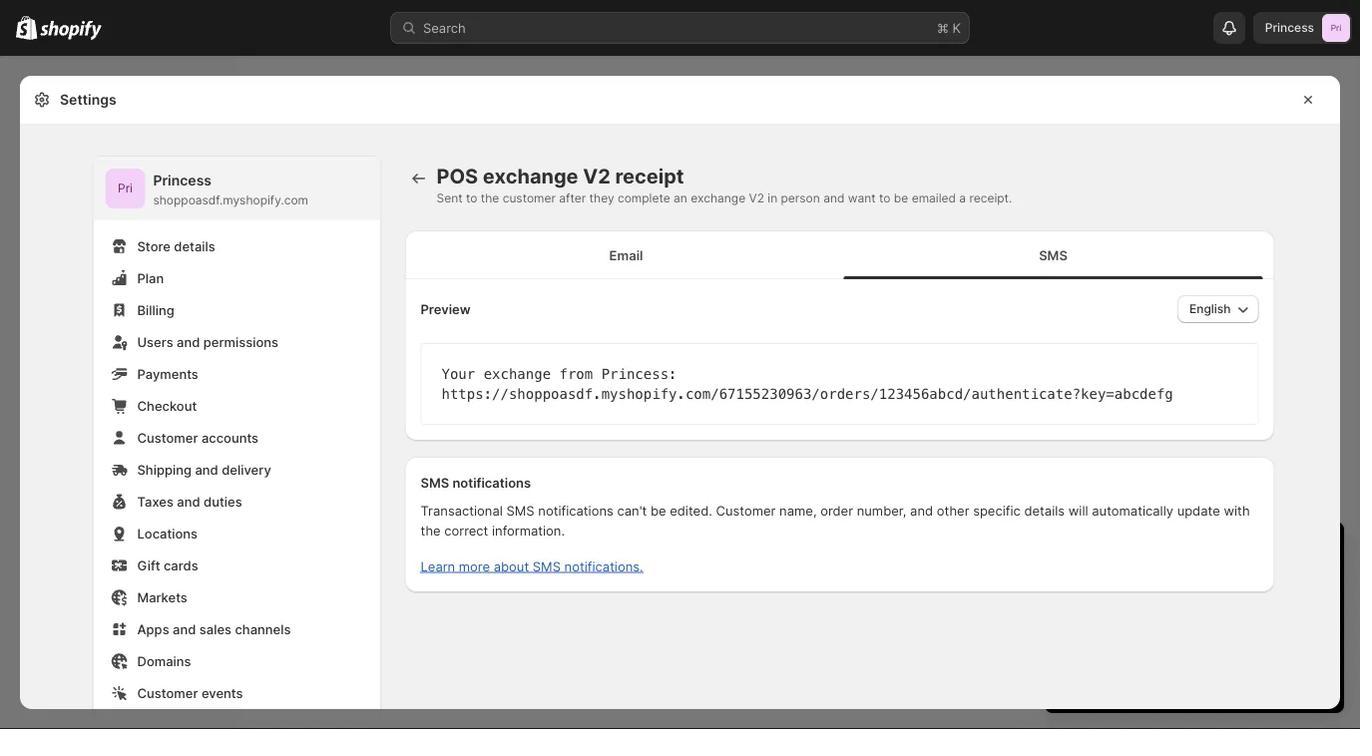 Task type: locate. For each thing, give the bounding box(es) containing it.
v2 left "in" on the top of page
[[749, 191, 764, 206]]

store details
[[137, 238, 215, 254]]

apps down markets
[[137, 622, 169, 637]]

apps inside button
[[20, 418, 50, 432]]

switch to a paid plan and get:
[[1065, 576, 1247, 591]]

a left receipt.
[[959, 191, 966, 206]]

to right switch
[[1110, 576, 1122, 591]]

1 vertical spatial apps
[[137, 622, 169, 637]]

0 vertical spatial the
[[481, 191, 499, 206]]

events
[[201, 685, 243, 701]]

shopify image
[[16, 16, 37, 40], [40, 20, 102, 40]]

specific
[[973, 503, 1021, 518]]

0 horizontal spatial princess image
[[105, 169, 145, 209]]

princess shoppoasdf.myshopify.com
[[153, 172, 308, 208]]

and inside pos exchange v2 receipt sent to the customer after they complete an exchange v2 in person and want to be emailed a receipt.
[[823, 191, 845, 206]]

update
[[1177, 503, 1220, 518]]

princess image
[[1322, 14, 1350, 42], [105, 169, 145, 209]]

0 vertical spatial princess image
[[1322, 14, 1350, 42]]

1 vertical spatial v2
[[749, 191, 764, 206]]

be
[[894, 191, 908, 206], [650, 503, 666, 518]]

details
[[174, 238, 215, 254], [1024, 503, 1065, 518]]

apps
[[20, 418, 50, 432], [137, 622, 169, 637]]

a left paid
[[1126, 576, 1133, 591]]

2 vertical spatial exchange
[[484, 366, 551, 382]]

to right sent
[[466, 191, 477, 206]]

1 horizontal spatial channels
[[235, 622, 291, 637]]

be right can't
[[650, 503, 666, 518]]

tab list containing email
[[413, 230, 1267, 279]]

exchange for receipt
[[483, 164, 578, 189]]

0 horizontal spatial princess
[[153, 172, 212, 189]]

channels
[[54, 346, 107, 360], [235, 622, 291, 637]]

customer
[[137, 430, 198, 446], [716, 503, 776, 518], [137, 685, 198, 701]]

notifications up information.
[[538, 503, 613, 518]]

1 horizontal spatial princess image
[[1322, 14, 1350, 42]]

cards
[[164, 558, 198, 573]]

0 horizontal spatial details
[[174, 238, 215, 254]]

customer inside transactional sms notifications can't be edited. customer name, order number, and other specific details will automatically update with the correct information.
[[716, 503, 776, 518]]

0 horizontal spatial apps
[[20, 418, 50, 432]]

exchange right "an"
[[691, 191, 746, 206]]

apps inside shop settings menu element
[[137, 622, 169, 637]]

princess
[[1265, 20, 1314, 35], [153, 172, 212, 189]]

exchange inside your exchange from princess: https://shoppoasdf.myshopify.com/67155230963/orders/123456abcd/authenticate?key=abcdefg
[[484, 366, 551, 382]]

0 vertical spatial customer
[[137, 430, 198, 446]]

0 horizontal spatial notifications
[[452, 475, 531, 490]]

2 vertical spatial customer
[[137, 685, 198, 701]]

home link
[[12, 72, 227, 100]]

v2
[[583, 164, 610, 189], [749, 191, 764, 206]]

gift
[[137, 558, 160, 573]]

correct
[[444, 523, 488, 538]]

0 vertical spatial settings
[[60, 91, 116, 108]]

1 horizontal spatial apps
[[137, 622, 169, 637]]

transactional
[[421, 503, 503, 518]]

0 vertical spatial be
[[894, 191, 908, 206]]

other
[[937, 503, 969, 518]]

channels down markets link
[[235, 622, 291, 637]]

they
[[589, 191, 614, 206]]

gift cards
[[137, 558, 198, 573]]

0 vertical spatial princess
[[1265, 20, 1314, 35]]

1 horizontal spatial notifications
[[538, 503, 613, 518]]

sms button
[[840, 231, 1267, 279]]

customer for customer accounts
[[137, 430, 198, 446]]

and left want
[[823, 191, 845, 206]]

0 horizontal spatial shopify image
[[16, 16, 37, 40]]

1 horizontal spatial to
[[879, 191, 891, 206]]

customer events
[[137, 685, 243, 701]]

want
[[848, 191, 876, 206]]

be inside transactional sms notifications can't be edited. customer name, order number, and other specific details will automatically update with the correct information.
[[650, 503, 666, 518]]

delivery
[[222, 462, 271, 477]]

a
[[959, 191, 966, 206], [1126, 576, 1133, 591]]

users
[[137, 334, 173, 350]]

0 horizontal spatial a
[[959, 191, 966, 206]]

sales
[[20, 346, 51, 360]]

and left other
[[910, 503, 933, 518]]

1 vertical spatial princess image
[[105, 169, 145, 209]]

v2 up they
[[583, 164, 610, 189]]

channels inside "button"
[[54, 346, 107, 360]]

0 vertical spatial details
[[174, 238, 215, 254]]

2 horizontal spatial to
[[1110, 576, 1122, 591]]

0 horizontal spatial be
[[650, 503, 666, 518]]

domains link
[[105, 648, 369, 676]]

discounts
[[48, 301, 110, 317]]

apps and sales channels link
[[105, 616, 369, 644]]

k
[[952, 20, 961, 35]]

will
[[1068, 503, 1088, 518]]

tab list
[[413, 230, 1267, 279]]

billing
[[137, 302, 174, 318]]

learn more about sms notifications.
[[421, 559, 643, 574]]

princess:
[[601, 366, 677, 382]]

locations
[[137, 526, 198, 541]]

the inside transactional sms notifications can't be edited. customer name, order number, and other specific details will automatically update with the correct information.
[[421, 523, 441, 538]]

exchange up the customer
[[483, 164, 578, 189]]

1 horizontal spatial a
[[1126, 576, 1133, 591]]

the left correct
[[421, 523, 441, 538]]

to right want
[[879, 191, 891, 206]]

shipping and delivery link
[[105, 456, 369, 484]]

1 vertical spatial exchange
[[691, 191, 746, 206]]

0 vertical spatial notifications
[[452, 475, 531, 490]]

settings link
[[12, 685, 227, 713]]

emailed
[[912, 191, 956, 206]]

details left will
[[1024, 503, 1065, 518]]

to
[[466, 191, 477, 206], [879, 191, 891, 206], [1110, 576, 1122, 591]]

princess inside princess shoppoasdf.myshopify.com
[[153, 172, 212, 189]]

checkout link
[[105, 392, 369, 420]]

taxes
[[137, 494, 174, 509]]

1 horizontal spatial princess
[[1265, 20, 1314, 35]]

1 vertical spatial the
[[421, 523, 441, 538]]

customer accounts
[[137, 430, 259, 446]]

0 vertical spatial a
[[959, 191, 966, 206]]

be left emailed
[[894, 191, 908, 206]]

english
[[1189, 302, 1231, 316]]

and right users
[[177, 334, 200, 350]]

exchange left 'from'
[[484, 366, 551, 382]]

1 vertical spatial details
[[1024, 503, 1065, 518]]

0 vertical spatial exchange
[[483, 164, 578, 189]]

sent
[[437, 191, 463, 206]]

locations link
[[105, 520, 369, 548]]

number,
[[857, 503, 906, 518]]

customer down the checkout
[[137, 430, 198, 446]]

the left the customer
[[481, 191, 499, 206]]

1 vertical spatial settings
[[48, 691, 99, 707]]

0 horizontal spatial to
[[466, 191, 477, 206]]

customer left name,
[[716, 503, 776, 518]]

0 vertical spatial apps
[[20, 418, 50, 432]]

automatically
[[1092, 503, 1173, 518]]

channels inside shop settings menu element
[[235, 622, 291, 637]]

sms
[[1039, 247, 1067, 263], [421, 475, 449, 490], [506, 503, 534, 518], [533, 559, 561, 574]]

1 vertical spatial princess
[[153, 172, 212, 189]]

your
[[442, 366, 475, 382]]

settings dialog
[[20, 76, 1340, 729]]

customer accounts link
[[105, 424, 369, 452]]

pos
[[437, 164, 478, 189]]

1 horizontal spatial the
[[481, 191, 499, 206]]

notifications up transactional
[[452, 475, 531, 490]]

person
[[781, 191, 820, 206]]

billing link
[[105, 296, 369, 324]]

settings
[[60, 91, 116, 108], [48, 691, 99, 707]]

learn
[[421, 559, 455, 574]]

shipping and delivery
[[137, 462, 271, 477]]

details right store
[[174, 238, 215, 254]]

1 vertical spatial notifications
[[538, 503, 613, 518]]

0 horizontal spatial channels
[[54, 346, 107, 360]]

with
[[1224, 503, 1250, 518]]

1 vertical spatial channels
[[235, 622, 291, 637]]

channels down discounts
[[54, 346, 107, 360]]

1 horizontal spatial v2
[[749, 191, 764, 206]]

1 horizontal spatial be
[[894, 191, 908, 206]]

apps button
[[12, 411, 227, 439]]

0 horizontal spatial v2
[[583, 164, 610, 189]]

an
[[674, 191, 687, 206]]

users and permissions
[[137, 334, 278, 350]]

customer down domains
[[137, 685, 198, 701]]

the
[[481, 191, 499, 206], [421, 523, 441, 538]]

store
[[137, 238, 170, 254]]

1 vertical spatial customer
[[716, 503, 776, 518]]

1 horizontal spatial details
[[1024, 503, 1065, 518]]

apps down sales
[[20, 418, 50, 432]]

0 vertical spatial channels
[[54, 346, 107, 360]]

and left sales
[[173, 622, 196, 637]]

1 vertical spatial be
[[650, 503, 666, 518]]

0 horizontal spatial the
[[421, 523, 441, 538]]



Task type: describe. For each thing, give the bounding box(es) containing it.
apps and sales channels
[[137, 622, 291, 637]]

gift cards link
[[105, 552, 369, 580]]

princess image inside shop settings menu element
[[105, 169, 145, 209]]

exchange for princess:
[[484, 366, 551, 382]]

tab list inside settings dialog
[[413, 230, 1267, 279]]

sms notifications
[[421, 475, 531, 490]]

customer for customer events
[[137, 685, 198, 701]]

sales channels
[[20, 346, 107, 360]]

checkout
[[137, 398, 197, 414]]

payments link
[[105, 360, 369, 388]]

plan link
[[105, 264, 369, 292]]

plan
[[1167, 576, 1193, 591]]

apps for apps
[[20, 418, 50, 432]]

⌘
[[937, 20, 949, 35]]

details inside transactional sms notifications can't be edited. customer name, order number, and other specific details will automatically update with the correct information.
[[1024, 503, 1065, 518]]

accounts
[[201, 430, 259, 446]]

settings inside dialog
[[60, 91, 116, 108]]

about
[[494, 559, 529, 574]]

get:
[[1223, 576, 1247, 591]]

order
[[820, 503, 853, 518]]

0 vertical spatial v2
[[583, 164, 610, 189]]

plan
[[137, 270, 164, 286]]

english button
[[1177, 295, 1259, 323]]

your exchange from princess: https://shoppoasdf.myshopify.com/67155230963/orders/123456abcd/authenticate?key=abcdefg
[[442, 366, 1173, 402]]

information.
[[492, 523, 565, 538]]

sms inside transactional sms notifications can't be edited. customer name, order number, and other specific details will automatically update with the correct information.
[[506, 503, 534, 518]]

email button
[[413, 231, 840, 279]]

and right taxes
[[177, 494, 200, 509]]

shoppoasdf.myshopify.com
[[153, 193, 308, 208]]

permissions
[[203, 334, 278, 350]]

preview
[[421, 301, 471, 317]]

details inside shop settings menu element
[[174, 238, 215, 254]]

⌘ k
[[937, 20, 961, 35]]

princess for princess shoppoasdf.myshopify.com
[[153, 172, 212, 189]]

from
[[559, 366, 593, 382]]

be inside pos exchange v2 receipt sent to the customer after they complete an exchange v2 in person and want to be emailed a receipt.
[[894, 191, 908, 206]]

transactional sms notifications can't be edited. customer name, order number, and other specific details will automatically update with the correct information.
[[421, 503, 1250, 538]]

apps for apps and sales channels
[[137, 622, 169, 637]]

customer
[[503, 191, 556, 206]]

sales channels button
[[12, 339, 227, 367]]

the inside pos exchange v2 receipt sent to the customer after they complete an exchange v2 in person and want to be emailed a receipt.
[[481, 191, 499, 206]]

complete
[[618, 191, 670, 206]]

search
[[423, 20, 466, 35]]

more
[[459, 559, 490, 574]]

discounts link
[[12, 295, 227, 323]]

and inside "link"
[[177, 334, 200, 350]]

sales
[[199, 622, 231, 637]]

shipping
[[137, 462, 192, 477]]

after
[[559, 191, 586, 206]]

learn more about sms notifications. link
[[421, 559, 643, 574]]

pri button
[[105, 169, 145, 209]]

paid
[[1137, 576, 1163, 591]]

receipt.
[[969, 191, 1012, 206]]

store details link
[[105, 232, 369, 260]]

taxes and duties link
[[105, 488, 369, 516]]

duties
[[204, 494, 242, 509]]

pos exchange v2 receipt sent to the customer after they complete an exchange v2 in person and want to be emailed a receipt.
[[437, 164, 1012, 206]]

taxes and duties
[[137, 494, 242, 509]]

a inside pos exchange v2 receipt sent to the customer after they complete an exchange v2 in person and want to be emailed a receipt.
[[959, 191, 966, 206]]

notifications.
[[564, 559, 643, 574]]

edited.
[[670, 503, 712, 518]]

https://shoppoasdf.myshopify.com/67155230963/orders/123456abcd/authenticate?key=abcdefg
[[442, 386, 1173, 402]]

domains
[[137, 654, 191, 669]]

1 horizontal spatial shopify image
[[40, 20, 102, 40]]

receipt
[[615, 164, 684, 189]]

markets
[[137, 590, 187, 605]]

sms inside button
[[1039, 247, 1067, 263]]

and down customer accounts
[[195, 462, 218, 477]]

shop settings menu element
[[93, 157, 381, 729]]

and inside transactional sms notifications can't be edited. customer name, order number, and other specific details will automatically update with the correct information.
[[910, 503, 933, 518]]

markets link
[[105, 584, 369, 612]]

customer events link
[[105, 680, 369, 707]]

name,
[[779, 503, 817, 518]]

can't
[[617, 503, 647, 518]]

switch
[[1065, 576, 1106, 591]]

in
[[768, 191, 777, 206]]

notifications inside transactional sms notifications can't be edited. customer name, order number, and other specific details will automatically update with the correct information.
[[538, 503, 613, 518]]

and left get:
[[1196, 576, 1219, 591]]

email
[[609, 247, 643, 263]]

payments
[[137, 366, 198, 382]]

princess for princess
[[1265, 20, 1314, 35]]

1 vertical spatial a
[[1126, 576, 1133, 591]]

home
[[48, 78, 84, 93]]

users and permissions link
[[105, 328, 369, 356]]



Task type: vqa. For each thing, say whether or not it's contained in the screenshot.
the rightmost the $1/month
no



